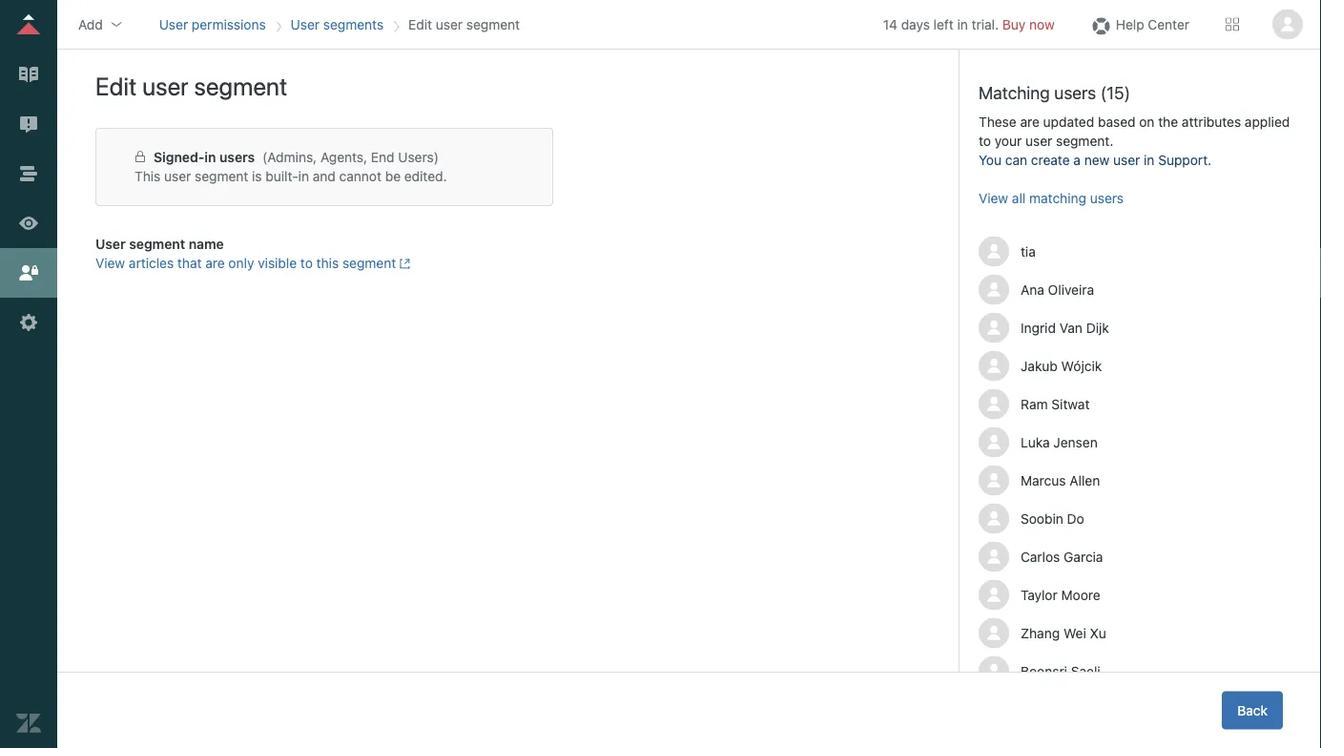 Task type: vqa. For each thing, say whether or not it's contained in the screenshot.
(
yes



Task type: locate. For each thing, give the bounding box(es) containing it.
1 vertical spatial users
[[219, 149, 255, 165]]

1 horizontal spatial to
[[979, 133, 991, 149]]

edit down add popup button
[[95, 72, 137, 101]]

user for user segments
[[291, 16, 320, 32]]

view left articles
[[95, 255, 125, 271]]

0 vertical spatial edit
[[409, 16, 432, 32]]

wei
[[1064, 625, 1087, 641]]

0 vertical spatial to
[[979, 133, 991, 149]]

all
[[1012, 190, 1026, 206]]

1 horizontal spatial view
[[979, 190, 1009, 206]]

these are updated based on the attributes applied to your user segment. you can create a new user in support.
[[979, 114, 1291, 168]]

zendesk image
[[16, 711, 41, 736]]

you
[[979, 152, 1002, 168]]

1 horizontal spatial user
[[159, 16, 188, 32]]

view
[[979, 190, 1009, 206], [95, 255, 125, 271]]

your
[[995, 133, 1022, 149]]

0 vertical spatial are
[[1021, 114, 1040, 130]]

jakub wójcik image
[[979, 351, 1010, 381]]

1 vertical spatial view
[[95, 255, 125, 271]]

0 vertical spatial view
[[979, 190, 1009, 206]]

built-
[[266, 169, 298, 184]]

users down new
[[1091, 190, 1124, 206]]

1 horizontal spatial edit user segment
[[409, 16, 520, 32]]

users up updated
[[1055, 82, 1097, 103]]

(opens in a new tab) image
[[396, 258, 411, 269]]

1 vertical spatial edit user segment
[[95, 72, 288, 101]]

this
[[135, 169, 161, 184]]

user
[[159, 16, 188, 32], [291, 16, 320, 32], [95, 236, 126, 252]]

in
[[958, 16, 969, 32], [205, 149, 216, 165], [1144, 152, 1155, 168], [298, 169, 309, 184]]

view for view articles that are only visible to this segment
[[95, 255, 125, 271]]

carlos garcia
[[1021, 549, 1104, 565]]

boonsri saeli image
[[979, 656, 1010, 687]]

view all matching users
[[979, 190, 1124, 206]]

matching
[[1030, 190, 1087, 206]]

customize design image
[[16, 211, 41, 236]]

articles
[[129, 255, 174, 271]]

can
[[1006, 152, 1028, 168]]

zhang wei xu
[[1021, 625, 1107, 641]]

users inside signed-in users ( admins, agents, end users ) this user segment is built-in and cannot be edited.
[[219, 149, 255, 165]]

jakub wójcik
[[1021, 358, 1102, 374]]

buy
[[1003, 16, 1026, 32]]

you can create a new user in support. link
[[979, 152, 1212, 168]]

xu
[[1090, 625, 1107, 641]]

edit right segments
[[409, 16, 432, 32]]

add
[[78, 16, 103, 32]]

1 vertical spatial edit
[[95, 72, 137, 101]]

are down name
[[205, 255, 225, 271]]

to left this
[[301, 255, 313, 271]]

edit
[[409, 16, 432, 32], [95, 72, 137, 101]]

0 vertical spatial edit user segment
[[409, 16, 520, 32]]

in left support.
[[1144, 152, 1155, 168]]

0 horizontal spatial user
[[95, 236, 126, 252]]

in left (
[[205, 149, 216, 165]]

marcus
[[1021, 473, 1066, 488]]

soobin do
[[1021, 511, 1085, 527]]

0 horizontal spatial are
[[205, 255, 225, 271]]

luka
[[1021, 434, 1050, 450]]

taylor moore image
[[979, 580, 1010, 610]]

only
[[229, 255, 254, 271]]

carlos garcia image
[[979, 542, 1010, 572]]

view left "all"
[[979, 190, 1009, 206]]

do
[[1067, 511, 1085, 527]]

zhang
[[1021, 625, 1060, 641]]

0 horizontal spatial to
[[301, 255, 313, 271]]

0 vertical spatial users
[[1055, 82, 1097, 103]]

(15)
[[1101, 82, 1131, 103]]

manage articles image
[[16, 62, 41, 87]]

users up is
[[219, 149, 255, 165]]

0 horizontal spatial view
[[95, 255, 125, 271]]

navigation
[[155, 10, 524, 39]]

zendesk products image
[[1226, 18, 1240, 31]]

soobin do image
[[979, 504, 1010, 534]]

(
[[263, 149, 268, 165]]

are up your
[[1021, 114, 1040, 130]]

ingrid van dijk image
[[979, 313, 1010, 343]]

edit user segment
[[409, 16, 520, 32], [95, 72, 288, 101]]

allen
[[1070, 473, 1101, 488]]

and
[[313, 169, 336, 184]]

updated
[[1044, 114, 1095, 130]]

1 vertical spatial are
[[205, 255, 225, 271]]

view articles that are only visible to this segment
[[95, 255, 396, 271]]

view articles that are only visible to this segment link
[[95, 255, 411, 271]]

user permissions image
[[16, 261, 41, 285]]

ingrid van dijk
[[1021, 320, 1110, 336]]

1 horizontal spatial are
[[1021, 114, 1040, 130]]

tia image
[[979, 236, 1010, 267]]

1 horizontal spatial edit
[[409, 16, 432, 32]]

users
[[1055, 82, 1097, 103], [219, 149, 255, 165], [1091, 190, 1124, 206]]

user inside signed-in users ( admins, agents, end users ) this user segment is built-in and cannot be edited.
[[164, 169, 191, 184]]

these
[[979, 114, 1017, 130]]

user
[[436, 16, 463, 32], [142, 72, 189, 101], [1026, 133, 1053, 149], [1114, 152, 1141, 168], [164, 169, 191, 184]]

)
[[434, 149, 439, 165]]

jensen
[[1054, 434, 1098, 450]]

segment
[[466, 16, 520, 32], [194, 72, 288, 101], [195, 169, 248, 184], [129, 236, 185, 252], [343, 255, 396, 271]]

luka jensen image
[[979, 427, 1010, 458]]

are
[[1021, 114, 1040, 130], [205, 255, 225, 271]]

to up you
[[979, 133, 991, 149]]

be
[[385, 169, 401, 184]]

edit user segment inside navigation
[[409, 16, 520, 32]]

moderate content image
[[16, 112, 41, 136]]

2 horizontal spatial user
[[291, 16, 320, 32]]

user permissions
[[159, 16, 266, 32]]

luka jensen
[[1021, 434, 1098, 450]]

14 days left in trial. buy now
[[883, 16, 1055, 32]]



Task type: describe. For each thing, give the bounding box(es) containing it.
saeli
[[1071, 663, 1101, 679]]

left
[[934, 16, 954, 32]]

help center
[[1116, 16, 1190, 32]]

help center button
[[1084, 10, 1196, 39]]

sitwat
[[1052, 396, 1090, 412]]

user for user segment name
[[95, 236, 126, 252]]

in inside 'these are updated based on the attributes applied to your user segment. you can create a new user in support.'
[[1144, 152, 1155, 168]]

segment inside signed-in users ( admins, agents, end users ) this user segment is built-in and cannot be edited.
[[195, 169, 248, 184]]

ingrid
[[1021, 320, 1056, 336]]

jakub
[[1021, 358, 1058, 374]]

trial.
[[972, 16, 999, 32]]

moore
[[1062, 587, 1101, 603]]

based
[[1098, 114, 1136, 130]]

1 vertical spatial to
[[301, 255, 313, 271]]

navigation containing user permissions
[[155, 10, 524, 39]]

ana oliveira
[[1021, 282, 1095, 297]]

ana
[[1021, 282, 1045, 297]]

oliveira
[[1048, 282, 1095, 297]]

soobin
[[1021, 511, 1064, 527]]

matching users (15)
[[979, 82, 1131, 103]]

cannot
[[339, 169, 382, 184]]

days
[[902, 16, 930, 32]]

edited.
[[404, 169, 447, 184]]

2 vertical spatial users
[[1091, 190, 1124, 206]]

new
[[1085, 152, 1110, 168]]

taylor moore
[[1021, 587, 1101, 603]]

visible
[[258, 255, 297, 271]]

marcus allen image
[[979, 465, 1010, 496]]

a
[[1074, 152, 1081, 168]]

0 horizontal spatial edit
[[95, 72, 137, 101]]

to inside 'these are updated based on the attributes applied to your user segment. you can create a new user in support.'
[[979, 133, 991, 149]]

14
[[883, 16, 898, 32]]

carlos
[[1021, 549, 1061, 565]]

view all matching users link
[[979, 190, 1124, 206]]

admins,
[[268, 149, 317, 165]]

back
[[1238, 702, 1268, 718]]

settings image
[[16, 310, 41, 335]]

in right 'left'
[[958, 16, 969, 32]]

ram
[[1021, 396, 1048, 412]]

back button
[[1223, 691, 1284, 730]]

signed-
[[154, 149, 205, 165]]

now
[[1030, 16, 1055, 32]]

arrange content image
[[16, 161, 41, 186]]

on
[[1140, 114, 1155, 130]]

user segments link
[[291, 16, 384, 32]]

taylor
[[1021, 587, 1058, 603]]

zhang wei xu image
[[979, 618, 1010, 649]]

applied
[[1245, 114, 1291, 130]]

segments
[[323, 16, 384, 32]]

boonsri
[[1021, 663, 1068, 679]]

signed-in users ( admins, agents, end users ) this user segment is built-in and cannot be edited.
[[135, 149, 447, 184]]

are inside 'these are updated based on the attributes applied to your user segment. you can create a new user in support.'
[[1021, 114, 1040, 130]]

this
[[317, 255, 339, 271]]

van
[[1060, 320, 1083, 336]]

user segment name
[[95, 236, 224, 252]]

marcus allen
[[1021, 473, 1101, 488]]

is
[[252, 169, 262, 184]]

in left and
[[298, 169, 309, 184]]

attributes
[[1182, 114, 1242, 130]]

permissions
[[192, 16, 266, 32]]

user for user permissions
[[159, 16, 188, 32]]

create
[[1031, 152, 1070, 168]]

0 horizontal spatial edit user segment
[[95, 72, 288, 101]]

ana oliveira image
[[979, 275, 1010, 305]]

view for view all matching users
[[979, 190, 1009, 206]]

ram sitwat image
[[979, 389, 1010, 420]]

segment.
[[1056, 133, 1114, 149]]

users
[[398, 149, 434, 165]]

add button
[[73, 10, 130, 39]]

dijk
[[1087, 320, 1110, 336]]

tia
[[1021, 244, 1036, 259]]

edit inside navigation
[[409, 16, 432, 32]]

segment inside navigation
[[466, 16, 520, 32]]

boonsri saeli
[[1021, 663, 1101, 679]]

help
[[1116, 16, 1145, 32]]

support.
[[1159, 152, 1212, 168]]

center
[[1148, 16, 1190, 32]]

ram sitwat
[[1021, 396, 1090, 412]]

user segments
[[291, 16, 384, 32]]

user permissions link
[[159, 16, 266, 32]]

end
[[371, 149, 395, 165]]

that
[[177, 255, 202, 271]]

wójcik
[[1062, 358, 1102, 374]]

garcia
[[1064, 549, 1104, 565]]

matching
[[979, 82, 1050, 103]]

name
[[189, 236, 224, 252]]

the
[[1159, 114, 1179, 130]]



